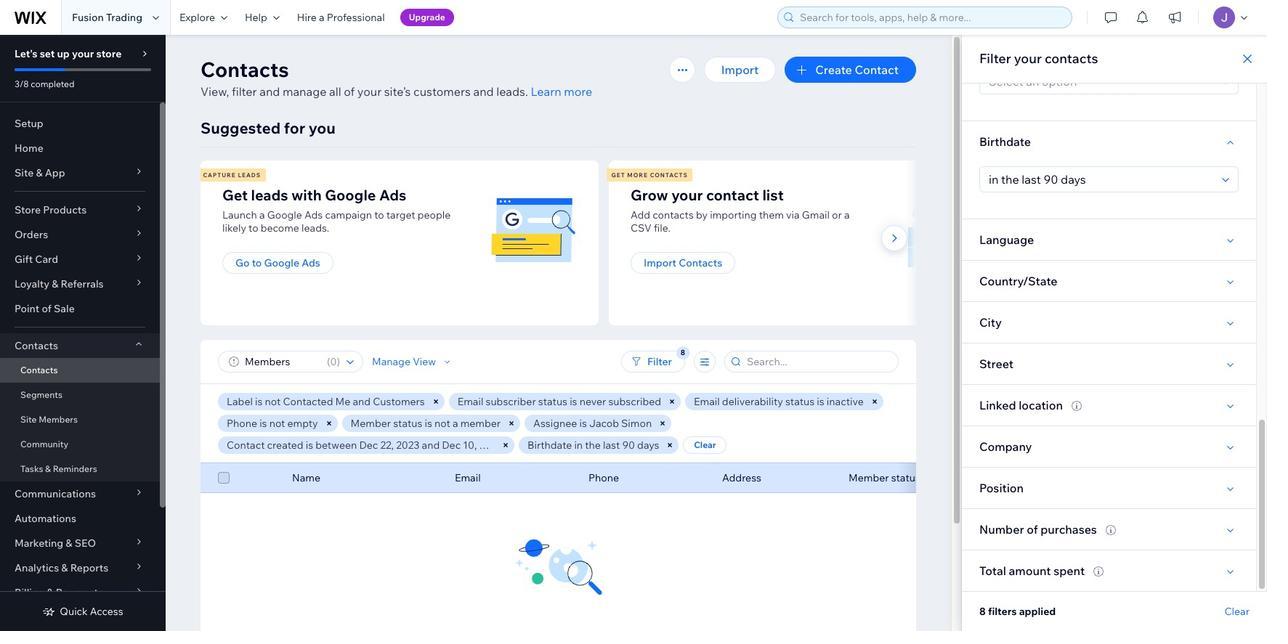 Task type: describe. For each thing, give the bounding box(es) containing it.
site for site members
[[20, 414, 37, 425]]

1 vertical spatial clear button
[[1225, 605, 1250, 618]]

of for number of purchases
[[1027, 523, 1038, 537]]

and right "me"
[[353, 395, 371, 408]]

1 horizontal spatial contacts
[[1045, 50, 1098, 67]]

store products
[[15, 203, 87, 217]]

contacts inside contacts link
[[20, 365, 58, 376]]

1 2023 from the left
[[396, 439, 420, 452]]

applied
[[1019, 605, 1056, 618]]

filter button
[[621, 351, 685, 373]]

gift
[[15, 253, 33, 266]]

to left target
[[374, 209, 384, 222]]

member for member status is not a member
[[351, 417, 391, 430]]

email for email subscriber status is never subscribed
[[458, 395, 484, 408]]

1 vertical spatial contact
[[227, 439, 265, 452]]

more
[[564, 84, 592, 99]]

location
[[1019, 398, 1063, 413]]

is left never
[[570, 395, 577, 408]]

quick
[[60, 605, 88, 618]]

not left the member
[[435, 417, 450, 430]]

name
[[292, 472, 320, 485]]

jacob
[[589, 417, 619, 430]]

and down member status is not a member
[[422, 439, 440, 452]]

more
[[627, 172, 648, 179]]

create contact button
[[785, 57, 916, 83]]

card
[[35, 253, 58, 266]]

help
[[245, 11, 267, 24]]

up
[[57, 47, 70, 60]]

site members link
[[0, 408, 160, 432]]

0 horizontal spatial clear button
[[683, 437, 727, 454]]

clear for the leftmost clear button
[[694, 440, 716, 451]]

leads
[[251, 186, 288, 204]]

22,
[[380, 439, 394, 452]]

completed
[[31, 78, 74, 89]]

loyalty & referrals
[[15, 278, 104, 291]]

days
[[637, 439, 659, 452]]

let's set up your store
[[15, 47, 122, 60]]

upgrade button
[[400, 9, 454, 26]]

a right hire
[[319, 11, 325, 24]]

app
[[45, 166, 65, 180]]

label
[[227, 395, 253, 408]]

google inside button
[[264, 257, 299, 270]]

10,
[[463, 439, 477, 452]]

& for analytics
[[61, 562, 68, 575]]

empty
[[287, 417, 318, 430]]

manage
[[372, 355, 411, 368]]

hire a professional
[[297, 11, 385, 24]]

2 2023 from the left
[[479, 439, 503, 452]]

hire a professional link
[[288, 0, 394, 35]]

point
[[15, 302, 39, 315]]

& for marketing
[[66, 537, 72, 550]]

email subscriber status is never subscribed
[[458, 395, 661, 408]]

add
[[631, 209, 651, 222]]

street
[[980, 357, 1014, 371]]

0
[[330, 355, 337, 368]]

and right filter
[[260, 84, 280, 99]]

with
[[292, 186, 322, 204]]

me
[[335, 395, 351, 408]]

Search for tools, apps, help & more... field
[[796, 7, 1068, 28]]

filter for filter
[[648, 355, 672, 368]]

2 dec from the left
[[442, 439, 461, 452]]

get
[[612, 172, 625, 179]]

1 select an option field from the top
[[985, 69, 1218, 94]]

Unsaved view field
[[241, 352, 323, 372]]

of for point of sale
[[42, 302, 52, 315]]

company
[[980, 440, 1032, 454]]

import contacts
[[644, 257, 722, 270]]

8 filters applied
[[980, 605, 1056, 618]]

store
[[96, 47, 122, 60]]

reminders
[[53, 464, 97, 475]]

a inside the grow your contact list add contacts by importing them via gmail or a csv file.
[[844, 209, 850, 222]]

trading
[[106, 11, 142, 24]]

member status
[[849, 472, 921, 485]]

not for empty
[[269, 417, 285, 430]]

upgrade
[[409, 12, 445, 23]]

home
[[15, 142, 43, 155]]

customers
[[414, 84, 471, 99]]

or
[[832, 209, 842, 222]]

let's
[[15, 47, 37, 60]]

1 dec from the left
[[359, 439, 378, 452]]

assignee is jacob simon
[[534, 417, 652, 430]]

language
[[980, 233, 1034, 247]]

site & app
[[15, 166, 65, 180]]

get leads with google ads launch a google ads campaign to target people likely to become leads.
[[222, 186, 451, 235]]

linked location
[[980, 398, 1063, 413]]

0 vertical spatial google
[[325, 186, 376, 204]]

to inside button
[[252, 257, 262, 270]]

manage view button
[[372, 355, 454, 368]]

your inside the grow your contact list add contacts by importing them via gmail or a csv file.
[[672, 186, 703, 204]]

( 0 )
[[327, 355, 340, 368]]

is left "empty"
[[260, 417, 267, 430]]

is left 'jacob'
[[580, 417, 587, 430]]

your inside sidebar 'element'
[[72, 47, 94, 60]]

sale
[[54, 302, 75, 315]]

grow
[[631, 186, 668, 204]]

community
[[20, 439, 68, 450]]

a left the member
[[453, 417, 458, 430]]

& for tasks
[[45, 464, 51, 475]]

the
[[585, 439, 601, 452]]

store products button
[[0, 198, 160, 222]]

access
[[90, 605, 123, 618]]

list
[[763, 186, 784, 204]]

to right likely
[[249, 222, 258, 235]]

label is not contacted me and customers
[[227, 395, 425, 408]]

gift card button
[[0, 247, 160, 272]]

ads inside button
[[302, 257, 320, 270]]

contacts inside "contacts" popup button
[[15, 339, 58, 352]]

marketing
[[15, 537, 63, 550]]

inactive
[[827, 395, 864, 408]]

get
[[222, 186, 248, 204]]

analytics & reports
[[15, 562, 108, 575]]

is right the label
[[255, 395, 263, 408]]

contact inside button
[[855, 62, 899, 77]]

1 vertical spatial ads
[[305, 209, 323, 222]]

setup
[[15, 117, 43, 130]]

referrals
[[61, 278, 104, 291]]

point of sale
[[15, 302, 75, 315]]

of inside the contacts view, filter and manage all of your site's customers and leads. learn more
[[344, 84, 355, 99]]

2 select an option field from the top
[[985, 167, 1218, 192]]

email deliverability status is inactive
[[694, 395, 864, 408]]

orders button
[[0, 222, 160, 247]]

hire
[[297, 11, 317, 24]]

setup link
[[0, 111, 160, 136]]

loyalty & referrals button
[[0, 272, 160, 297]]

billing & payments
[[15, 586, 103, 600]]

leads
[[238, 172, 261, 179]]

member
[[460, 417, 501, 430]]

purchases
[[1041, 523, 1097, 537]]



Task type: locate. For each thing, give the bounding box(es) containing it.
0 horizontal spatial phone
[[227, 417, 257, 430]]

is down the customers
[[425, 417, 432, 430]]

filter inside button
[[648, 355, 672, 368]]

site for site & app
[[15, 166, 34, 180]]

& inside marketing & seo 'popup button'
[[66, 537, 72, 550]]

a right or
[[844, 209, 850, 222]]

google down become
[[264, 257, 299, 270]]

0 vertical spatial member
[[351, 417, 391, 430]]

1 vertical spatial birthdate
[[528, 439, 572, 452]]

not for contacted
[[265, 395, 281, 408]]

1 horizontal spatial clear
[[1225, 605, 1250, 618]]

fusion trading
[[72, 11, 142, 24]]

create
[[816, 62, 852, 77]]

1 horizontal spatial contact
[[855, 62, 899, 77]]

via
[[786, 209, 800, 222]]

contact right create
[[855, 62, 899, 77]]

contact created is between dec 22, 2023 and dec 10, 2023
[[227, 439, 503, 452]]

2 vertical spatial of
[[1027, 523, 1038, 537]]

1 vertical spatial contacts
[[653, 209, 694, 222]]

leads.
[[496, 84, 528, 99], [302, 222, 329, 235]]

2 horizontal spatial of
[[1027, 523, 1038, 537]]

gmail
[[802, 209, 830, 222]]

0 vertical spatial clear
[[694, 440, 716, 451]]

quick access button
[[42, 605, 123, 618]]

segments
[[20, 390, 63, 400]]

is down "empty"
[[306, 439, 313, 452]]

member for member status
[[849, 472, 889, 485]]

campaign
[[325, 209, 372, 222]]

site & app button
[[0, 161, 160, 185]]

0 horizontal spatial of
[[42, 302, 52, 315]]

tasks & reminders
[[20, 464, 97, 475]]

90
[[622, 439, 635, 452]]

2023
[[396, 439, 420, 452], [479, 439, 503, 452]]

subscribed
[[609, 395, 661, 408]]

clear for the bottommost clear button
[[1225, 605, 1250, 618]]

leads. inside get leads with google ads launch a google ads campaign to target people likely to become leads.
[[302, 222, 329, 235]]

1 vertical spatial phone
[[589, 472, 619, 485]]

contact down phone is not empty
[[227, 439, 265, 452]]

leads. left learn
[[496, 84, 528, 99]]

birthdate in the last 90 days
[[528, 439, 659, 452]]

1 vertical spatial import
[[644, 257, 677, 270]]

grow your contact list add contacts by importing them via gmail or a csv file.
[[631, 186, 850, 235]]

analytics
[[15, 562, 59, 575]]

birthdate for birthdate in the last 90 days
[[528, 439, 572, 452]]

None checkbox
[[218, 469, 230, 487]]

customers
[[373, 395, 425, 408]]

ads
[[379, 186, 407, 204], [305, 209, 323, 222], [302, 257, 320, 270]]

is
[[255, 395, 263, 408], [570, 395, 577, 408], [817, 395, 825, 408], [260, 417, 267, 430], [425, 417, 432, 430], [580, 417, 587, 430], [306, 439, 313, 452]]

2 vertical spatial google
[[264, 257, 299, 270]]

2023 right 22,
[[396, 439, 420, 452]]

0 horizontal spatial filter
[[648, 355, 672, 368]]

0 vertical spatial birthdate
[[980, 134, 1031, 149]]

0 vertical spatial site
[[15, 166, 34, 180]]

communications
[[15, 488, 96, 501]]

phone down the label
[[227, 417, 257, 430]]

leads. down with
[[302, 222, 329, 235]]

0 vertical spatial select an option field
[[985, 69, 1218, 94]]

0 vertical spatial leads.
[[496, 84, 528, 99]]

to right go
[[252, 257, 262, 270]]

0 vertical spatial of
[[344, 84, 355, 99]]

products
[[43, 203, 87, 217]]

Select an option field
[[985, 69, 1218, 94], [985, 167, 1218, 192]]

0 horizontal spatial leads.
[[302, 222, 329, 235]]

dec left 22,
[[359, 439, 378, 452]]

help button
[[236, 0, 288, 35]]

& right loyalty
[[52, 278, 58, 291]]

list
[[198, 161, 1013, 326]]

a
[[319, 11, 325, 24], [259, 209, 265, 222], [844, 209, 850, 222], [453, 417, 458, 430]]

&
[[36, 166, 43, 180], [52, 278, 58, 291], [45, 464, 51, 475], [66, 537, 72, 550], [61, 562, 68, 575], [47, 586, 53, 600]]

birthdate for birthdate
[[980, 134, 1031, 149]]

email up the member
[[458, 395, 484, 408]]

of left sale in the top of the page
[[42, 302, 52, 315]]

get more contacts
[[612, 172, 688, 179]]

google up campaign
[[325, 186, 376, 204]]

billing & payments button
[[0, 581, 160, 605]]

2023 right 10, in the left bottom of the page
[[479, 439, 503, 452]]

& for billing
[[47, 586, 53, 600]]

address
[[722, 472, 762, 485]]

1 vertical spatial clear
[[1225, 605, 1250, 618]]

ads down get leads with google ads launch a google ads campaign to target people likely to become leads.
[[302, 257, 320, 270]]

0 vertical spatial clear button
[[683, 437, 727, 454]]

filter
[[980, 50, 1011, 67], [648, 355, 672, 368]]

8
[[980, 605, 986, 618]]

them
[[759, 209, 784, 222]]

1 vertical spatial filter
[[648, 355, 672, 368]]

birthdate
[[980, 134, 1031, 149], [528, 439, 572, 452]]

ads down with
[[305, 209, 323, 222]]

site members
[[20, 414, 78, 425]]

explore
[[180, 11, 215, 24]]

contacts inside import contacts button
[[679, 257, 722, 270]]

spent
[[1054, 564, 1085, 578]]

0 vertical spatial import
[[722, 62, 759, 77]]

1 horizontal spatial import
[[722, 62, 759, 77]]

2 vertical spatial ads
[[302, 257, 320, 270]]

contacts down point of sale
[[15, 339, 58, 352]]

phone for phone is not empty
[[227, 417, 257, 430]]

& inside site & app dropdown button
[[36, 166, 43, 180]]

importing
[[710, 209, 757, 222]]

go
[[235, 257, 250, 270]]

& right tasks
[[45, 464, 51, 475]]

1 horizontal spatial phone
[[589, 472, 619, 485]]

all
[[329, 84, 341, 99]]

not up created
[[269, 417, 285, 430]]

contacts button
[[0, 334, 160, 358]]

filters
[[988, 605, 1017, 618]]

country/state
[[980, 274, 1058, 289]]

0 vertical spatial contact
[[855, 62, 899, 77]]

& for loyalty
[[52, 278, 58, 291]]

1 vertical spatial member
[[849, 472, 889, 485]]

subscriber
[[486, 395, 536, 408]]

site down segments
[[20, 414, 37, 425]]

last
[[603, 439, 620, 452]]

ads up target
[[379, 186, 407, 204]]

0 vertical spatial contacts
[[1045, 50, 1098, 67]]

email for email deliverability status is inactive
[[694, 395, 720, 408]]

phone down last
[[589, 472, 619, 485]]

import for import contacts
[[644, 257, 677, 270]]

0 horizontal spatial contacts
[[653, 209, 694, 222]]

& for site
[[36, 166, 43, 180]]

1 horizontal spatial filter
[[980, 50, 1011, 67]]

1 horizontal spatial leads.
[[496, 84, 528, 99]]

contacts up segments
[[20, 365, 58, 376]]

and right customers
[[473, 84, 494, 99]]

& inside analytics & reports popup button
[[61, 562, 68, 575]]

& right billing
[[47, 586, 53, 600]]

1 vertical spatial google
[[267, 209, 302, 222]]

launch
[[222, 209, 257, 222]]

number
[[980, 523, 1024, 537]]

0 horizontal spatial contact
[[227, 439, 265, 452]]

)
[[337, 355, 340, 368]]

for
[[284, 118, 305, 137]]

import contacts button
[[631, 252, 736, 274]]

is left inactive
[[817, 395, 825, 408]]

filter for filter your contacts
[[980, 50, 1011, 67]]

manage
[[283, 84, 327, 99]]

filter
[[232, 84, 257, 99]]

your inside the contacts view, filter and manage all of your site's customers and leads. learn more
[[357, 84, 382, 99]]

1 horizontal spatial 2023
[[479, 439, 503, 452]]

site inside dropdown button
[[15, 166, 34, 180]]

fusion
[[72, 11, 104, 24]]

view
[[413, 355, 436, 368]]

of right all
[[344, 84, 355, 99]]

linked
[[980, 398, 1016, 413]]

1 horizontal spatial birthdate
[[980, 134, 1031, 149]]

google down leads
[[267, 209, 302, 222]]

total
[[980, 564, 1006, 578]]

1 horizontal spatial clear button
[[1225, 605, 1250, 618]]

(
[[327, 355, 330, 368]]

0 horizontal spatial birthdate
[[528, 439, 572, 452]]

0 horizontal spatial import
[[644, 257, 677, 270]]

orders
[[15, 228, 48, 241]]

1 vertical spatial site
[[20, 414, 37, 425]]

marketing & seo
[[15, 537, 96, 550]]

1 vertical spatial select an option field
[[985, 167, 1218, 192]]

1 horizontal spatial of
[[344, 84, 355, 99]]

& left seo
[[66, 537, 72, 550]]

& inside loyalty & referrals 'popup button'
[[52, 278, 58, 291]]

contacts
[[650, 172, 688, 179]]

email left deliverability
[[694, 395, 720, 408]]

of inside sidebar 'element'
[[42, 302, 52, 315]]

0 vertical spatial phone
[[227, 417, 257, 430]]

tasks
[[20, 464, 43, 475]]

a down leads
[[259, 209, 265, 222]]

contacts up filter
[[201, 57, 289, 82]]

1 vertical spatial leads.
[[302, 222, 329, 235]]

never
[[580, 395, 606, 408]]

not up phone is not empty
[[265, 395, 281, 408]]

& left reports at bottom left
[[61, 562, 68, 575]]

1 vertical spatial of
[[42, 302, 52, 315]]

import for import
[[722, 62, 759, 77]]

1 horizontal spatial dec
[[442, 439, 461, 452]]

leads. inside the contacts view, filter and manage all of your site's customers and leads. learn more
[[496, 84, 528, 99]]

site down the home
[[15, 166, 34, 180]]

& inside tasks & reminders link
[[45, 464, 51, 475]]

of right number
[[1027, 523, 1038, 537]]

clear inside clear button
[[694, 440, 716, 451]]

to
[[374, 209, 384, 222], [249, 222, 258, 235], [252, 257, 262, 270]]

& left app
[[36, 166, 43, 180]]

0 horizontal spatial dec
[[359, 439, 378, 452]]

1 horizontal spatial member
[[849, 472, 889, 485]]

list containing get leads with google ads
[[198, 161, 1013, 326]]

0 horizontal spatial clear
[[694, 440, 716, 451]]

member status is not a member
[[351, 417, 501, 430]]

set
[[40, 47, 55, 60]]

contacts down by
[[679, 257, 722, 270]]

billing
[[15, 586, 44, 600]]

likely
[[222, 222, 246, 235]]

0 vertical spatial filter
[[980, 50, 1011, 67]]

email down 10, in the left bottom of the page
[[455, 472, 481, 485]]

& inside billing & payments popup button
[[47, 586, 53, 600]]

0 vertical spatial ads
[[379, 186, 407, 204]]

suggested for you
[[201, 118, 336, 137]]

contacts inside the grow your contact list add contacts by importing them via gmail or a csv file.
[[653, 209, 694, 222]]

0 horizontal spatial member
[[351, 417, 391, 430]]

dec left 10, in the left bottom of the page
[[442, 439, 461, 452]]

filter your contacts
[[980, 50, 1098, 67]]

Search... field
[[743, 352, 894, 372]]

member
[[351, 417, 391, 430], [849, 472, 889, 485]]

and
[[260, 84, 280, 99], [473, 84, 494, 99], [353, 395, 371, 408], [422, 439, 440, 452]]

community link
[[0, 432, 160, 457]]

gift card
[[15, 253, 58, 266]]

sidebar element
[[0, 35, 166, 632]]

contacts inside the contacts view, filter and manage all of your site's customers and leads. learn more
[[201, 57, 289, 82]]

position
[[980, 481, 1024, 496]]

a inside get leads with google ads launch a google ads campaign to target people likely to become leads.
[[259, 209, 265, 222]]

phone for phone
[[589, 472, 619, 485]]

marketing & seo button
[[0, 531, 160, 556]]

0 horizontal spatial 2023
[[396, 439, 420, 452]]



Task type: vqa. For each thing, say whether or not it's contained in the screenshot.
middle Google
yes



